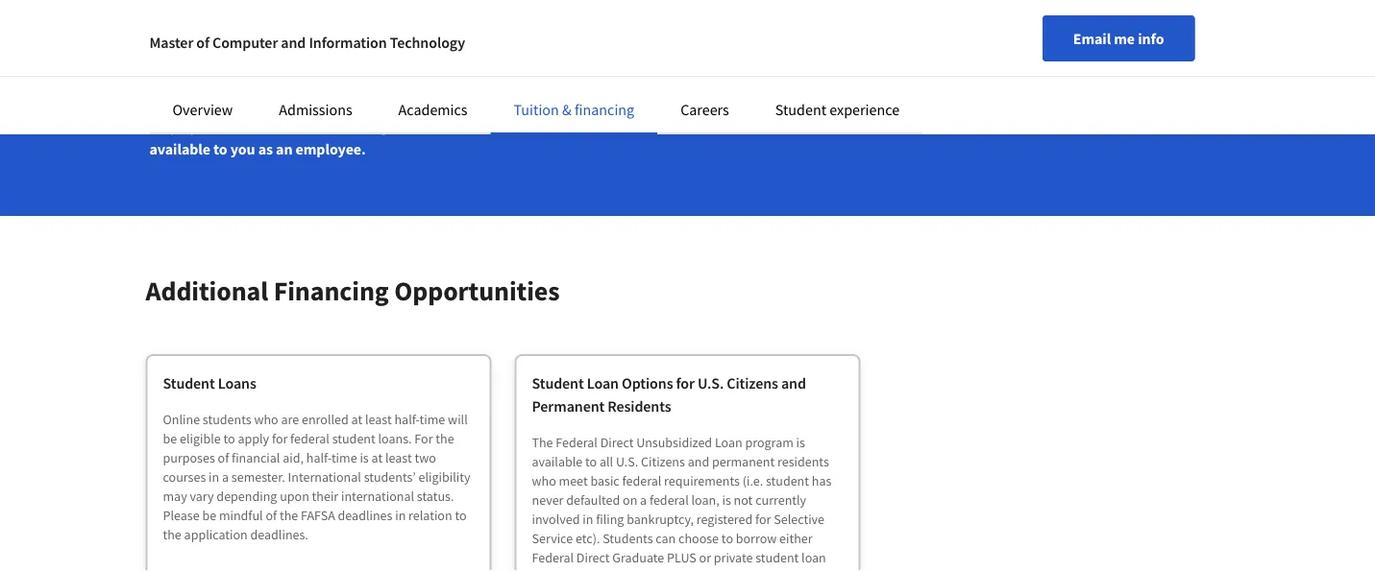 Task type: vqa. For each thing, say whether or not it's contained in the screenshot.
defaulted
yes



Task type: describe. For each thing, give the bounding box(es) containing it.
never
[[532, 492, 564, 509]]

not
[[734, 492, 753, 509]]

1 horizontal spatial at
[[371, 450, 383, 467]]

to down registered
[[722, 530, 733, 548]]

online
[[163, 411, 200, 429]]

eligible
[[180, 430, 221, 448]]

mindful
[[219, 507, 263, 525]]

financial
[[232, 450, 280, 467]]

please
[[163, 507, 199, 525]]

0 horizontal spatial and
[[281, 33, 306, 52]]

involved
[[532, 511, 580, 529]]

1 vertical spatial be
[[202, 507, 216, 525]]

an
[[276, 139, 293, 159]]

plus
[[667, 550, 696, 567]]

1 vertical spatial federal
[[532, 550, 574, 567]]

tuition & financing
[[514, 100, 634, 119]]

0 horizontal spatial time
[[331, 450, 357, 467]]

graduate
[[612, 550, 664, 567]]

overview
[[172, 100, 233, 119]]

or inside connect with your manager or hr department to see what's available to you as an employee.
[[405, 116, 419, 135]]

1 horizontal spatial in
[[395, 507, 406, 525]]

me
[[1114, 29, 1135, 48]]

filing
[[596, 511, 624, 529]]

available inside connect with your manager or hr department to see what's available to you as an employee.
[[149, 139, 210, 159]]

email
[[1073, 29, 1111, 48]]

admissions
[[279, 100, 352, 119]]

0 vertical spatial be
[[163, 430, 177, 448]]

and inside 'student loan options for u.s. citizens and permanent residents'
[[781, 374, 806, 393]]

tuition
[[428, 93, 471, 112]]

technology
[[390, 33, 465, 52]]

experience
[[830, 100, 900, 119]]

students
[[203, 411, 251, 429]]

to down students
[[223, 430, 235, 448]]

0 horizontal spatial in
[[209, 469, 219, 486]]

is inside online students who are enrolled at least half-time will be eligible to apply for federal student loans. for the purposes of financial aid, half-time is at least two courses in a semester. international students' eligibility may vary depending upon their international status. please be mindful of the fafsa deadlines in relation to the application deadlines.
[[360, 450, 369, 467]]

bankruptcy,
[[627, 511, 694, 529]]

permanent
[[712, 454, 775, 471]]

u.s. inside the federal direct unsubsidized loan program is available to all u.s. citizens and permanent residents who meet basic federal requirements (i.e. student has never defaulted on a federal loan, is not currently involved in filing bankruptcy, registered for selective service etc). students can choose to borrow either federal direct graduate plus or private student loan funds to supplement the unsubsidized loan
[[616, 454, 638, 471]]

federal inside online students who are enrolled at least half-time will be eligible to apply for federal student loans. for the purposes of financial aid, half-time is at least two courses in a semester. international students' eligibility may vary depending upon their international status. please be mindful of the fafsa deadlines in relation to the application deadlines.
[[290, 430, 329, 448]]

the inside the federal direct unsubsidized loan program is available to all u.s. citizens and permanent residents who meet basic federal requirements (i.e. student has never defaulted on a federal loan, is not currently involved in filing bankruptcy, registered for selective service etc). students can choose to borrow either federal direct graduate plus or private student loan funds to supplement the unsubsidized loan
[[651, 569, 670, 572]]

choose
[[678, 530, 719, 548]]

students may have the opportunity to seek tuition reimbursement from their employer.
[[149, 93, 641, 135]]

1 vertical spatial student
[[766, 473, 809, 490]]

student loans
[[163, 374, 256, 393]]

all
[[600, 454, 613, 471]]

international
[[341, 488, 414, 505]]

loan inside 'student loan options for u.s. citizens and permanent residents'
[[587, 374, 619, 393]]

what's
[[570, 116, 615, 135]]

master of computer and information technology
[[149, 33, 465, 52]]

financing
[[274, 274, 389, 308]]

permanent
[[532, 397, 605, 416]]

citizens inside the federal direct unsubsidized loan program is available to all u.s. citizens and permanent residents who meet basic federal requirements (i.e. student has never defaulted on a federal loan, is not currently involved in filing bankruptcy, registered for selective service etc). students can choose to borrow either federal direct graduate plus or private student loan funds to supplement the unsubsidized loan
[[641, 454, 685, 471]]

u.s. inside 'student loan options for u.s. citizens and permanent residents'
[[698, 374, 724, 393]]

the inside students may have the opportunity to seek tuition reimbursement from their employer.
[[275, 93, 296, 112]]

enrolled
[[302, 411, 349, 429]]

seek
[[396, 93, 425, 112]]

upon
[[280, 488, 309, 505]]

tuition
[[514, 100, 559, 119]]

meet
[[559, 473, 588, 490]]

to right relation
[[455, 507, 467, 525]]

0 vertical spatial unsubsidized
[[636, 434, 712, 452]]

depending
[[217, 488, 277, 505]]

employee.
[[296, 139, 366, 159]]

students inside the federal direct unsubsidized loan program is available to all u.s. citizens and permanent residents who meet basic federal requirements (i.e. student has never defaulted on a federal loan, is not currently involved in filing bankruptcy, registered for selective service etc). students can choose to borrow either federal direct graduate plus or private student loan funds to supplement the unsubsidized loan
[[603, 530, 653, 548]]

0 vertical spatial half-
[[394, 411, 420, 429]]

connect
[[217, 116, 272, 135]]

reimbursement
[[474, 93, 574, 112]]

hr
[[422, 116, 442, 135]]

loan,
[[691, 492, 719, 509]]

0 vertical spatial direct
[[600, 434, 634, 452]]

(i.e.
[[743, 473, 763, 490]]

residents
[[777, 454, 829, 471]]

student for student experience
[[775, 100, 826, 119]]

1 vertical spatial unsubsidized
[[672, 569, 748, 572]]

&
[[562, 100, 571, 119]]

and inside the federal direct unsubsidized loan program is available to all u.s. citizens and permanent residents who meet basic federal requirements (i.e. student has never defaulted on a federal loan, is not currently involved in filing bankruptcy, registered for selective service etc). students can choose to borrow either federal direct graduate plus or private student loan funds to supplement the unsubsidized loan
[[688, 454, 709, 471]]

careers link
[[680, 100, 729, 119]]

student inside online students who are enrolled at least half-time will be eligible to apply for federal student loans. for the purposes of financial aid, half-time is at least two courses in a semester. international students' eligibility may vary depending upon their international status. please be mindful of the fafsa deadlines in relation to the application deadlines.
[[332, 430, 375, 448]]

defaulted
[[566, 492, 620, 509]]

email me info button
[[1042, 15, 1195, 61]]

their inside online students who are enrolled at least half-time will be eligible to apply for federal student loans. for the purposes of financial aid, half-time is at least two courses in a semester. international students' eligibility may vary depending upon their international status. please be mindful of the fafsa deadlines in relation to the application deadlines.
[[312, 488, 338, 505]]

additional financing opportunities
[[146, 274, 560, 308]]

student for student loans
[[163, 374, 215, 393]]

academics link
[[398, 100, 468, 119]]

or inside the federal direct unsubsidized loan program is available to all u.s. citizens and permanent residents who meet basic federal requirements (i.e. student has never defaulted on a federal loan, is not currently involved in filing bankruptcy, registered for selective service etc). students can choose to borrow either federal direct graduate plus or private student loan funds to supplement the unsubsidized loan
[[699, 550, 711, 567]]

loans.
[[378, 430, 412, 448]]

program
[[745, 434, 794, 452]]

registered
[[696, 511, 753, 529]]

as
[[258, 139, 273, 159]]

on
[[623, 492, 637, 509]]

selective
[[774, 511, 825, 529]]

online students who are enrolled at least half-time will be eligible to apply for federal student loans. for the purposes of financial aid, half-time is at least two courses in a semester. international students' eligibility may vary depending upon their international status. please be mindful of the fafsa deadlines in relation to the application deadlines.
[[163, 411, 470, 544]]

department
[[445, 116, 525, 135]]

0 vertical spatial time
[[420, 411, 445, 429]]

employer.
[[149, 116, 214, 135]]

either
[[779, 530, 813, 548]]

may inside students may have the opportunity to seek tuition reimbursement from their employer.
[[210, 93, 238, 112]]

students inside students may have the opportunity to seek tuition reimbursement from their employer.
[[149, 93, 207, 112]]

0 vertical spatial of
[[196, 33, 209, 52]]

for inside online students who are enrolled at least half-time will be eligible to apply for federal student loans. for the purposes of financial aid, half-time is at least two courses in a semester. international students' eligibility may vary depending upon their international status. please be mindful of the fafsa deadlines in relation to the application deadlines.
[[272, 430, 288, 448]]

purposes
[[163, 450, 215, 467]]

deadlines
[[338, 507, 392, 525]]



Task type: locate. For each thing, give the bounding box(es) containing it.
1 vertical spatial their
[[312, 488, 338, 505]]

from
[[577, 93, 607, 112]]

student up online
[[163, 374, 215, 393]]

loan up the permanent
[[587, 374, 619, 393]]

their down international
[[312, 488, 338, 505]]

is
[[796, 434, 805, 452], [360, 450, 369, 467], [722, 492, 731, 509]]

0 horizontal spatial at
[[351, 411, 362, 429]]

2 horizontal spatial student
[[775, 100, 826, 119]]

who
[[254, 411, 278, 429], [532, 473, 556, 490]]

2 vertical spatial student
[[756, 550, 799, 567]]

1 vertical spatial for
[[272, 430, 288, 448]]

1 vertical spatial least
[[385, 450, 412, 467]]

federal
[[556, 434, 598, 452], [532, 550, 574, 567]]

2 horizontal spatial of
[[266, 507, 277, 525]]

the federal direct unsubsidized loan program is available to all u.s. citizens and permanent residents who meet basic federal requirements (i.e. student has never defaulted on a federal loan, is not currently involved in filing bankruptcy, registered for selective service etc). students can choose to borrow either federal direct graduate plus or private student loan funds to supplement the unsubsidized loan
[[532, 434, 832, 572]]

available down employer.
[[149, 139, 210, 159]]

has
[[812, 473, 832, 490]]

1 horizontal spatial be
[[202, 507, 216, 525]]

2 vertical spatial and
[[688, 454, 709, 471]]

the up with at the left of page
[[275, 93, 296, 112]]

0 vertical spatial students
[[149, 93, 207, 112]]

student down enrolled on the left of page
[[332, 430, 375, 448]]

1 vertical spatial who
[[532, 473, 556, 490]]

1 vertical spatial federal
[[622, 473, 661, 490]]

0 vertical spatial loan
[[587, 374, 619, 393]]

unsubsidized up requirements
[[636, 434, 712, 452]]

deadlines.
[[250, 527, 308, 544]]

manager
[[342, 116, 402, 135]]

see
[[545, 116, 567, 135]]

1 vertical spatial half-
[[306, 450, 331, 467]]

federal up funds
[[532, 550, 574, 567]]

0 horizontal spatial loan
[[587, 374, 619, 393]]

in inside the federal direct unsubsidized loan program is available to all u.s. citizens and permanent residents who meet basic federal requirements (i.e. student has never defaulted on a federal loan, is not currently involved in filing bankruptcy, registered for selective service etc). students can choose to borrow either federal direct graduate plus or private student loan funds to supplement the unsubsidized loan
[[583, 511, 593, 529]]

admissions link
[[279, 100, 352, 119]]

0 horizontal spatial u.s.
[[616, 454, 638, 471]]

student experience
[[775, 100, 900, 119]]

2 horizontal spatial is
[[796, 434, 805, 452]]

be
[[163, 430, 177, 448], [202, 507, 216, 525]]

federal right the
[[556, 434, 598, 452]]

u.s.
[[698, 374, 724, 393], [616, 454, 638, 471]]

the
[[532, 434, 553, 452]]

be up application
[[202, 507, 216, 525]]

loan inside the federal direct unsubsidized loan program is available to all u.s. citizens and permanent residents who meet basic federal requirements (i.e. student has never defaulted on a federal loan, is not currently involved in filing bankruptcy, registered for selective service etc). students can choose to borrow either federal direct graduate plus or private student loan funds to supplement the unsubsidized loan
[[715, 434, 742, 452]]

etc).
[[576, 530, 600, 548]]

0 vertical spatial a
[[222, 469, 229, 486]]

federal up the on on the left
[[622, 473, 661, 490]]

1 horizontal spatial for
[[676, 374, 695, 393]]

1 vertical spatial may
[[163, 488, 187, 505]]

application
[[184, 527, 248, 544]]

0 vertical spatial at
[[351, 411, 362, 429]]

0 vertical spatial or
[[405, 116, 419, 135]]

residents
[[608, 397, 671, 416]]

who inside online students who are enrolled at least half-time will be eligible to apply for federal student loans. for the purposes of financial aid, half-time is at least two courses in a semester. international students' eligibility may vary depending upon their international status. please be mindful of the fafsa deadlines in relation to the application deadlines.
[[254, 411, 278, 429]]

1 vertical spatial time
[[331, 450, 357, 467]]

and up requirements
[[688, 454, 709, 471]]

unsubsidized down private
[[672, 569, 748, 572]]

to right funds
[[566, 569, 578, 572]]

may inside online students who are enrolled at least half-time will be eligible to apply for federal student loans. for the purposes of financial aid, half-time is at least two courses in a semester. international students' eligibility may vary depending upon their international status. please be mindful of the fafsa deadlines in relation to the application deadlines.
[[163, 488, 187, 505]]

funds
[[532, 569, 564, 572]]

international
[[288, 469, 361, 486]]

to left see
[[528, 116, 542, 135]]

you
[[230, 139, 255, 159]]

0 vertical spatial available
[[149, 139, 210, 159]]

1 vertical spatial students
[[603, 530, 653, 548]]

for inside 'student loan options for u.s. citizens and permanent residents'
[[676, 374, 695, 393]]

u.s. right the all
[[616, 454, 638, 471]]

1 horizontal spatial may
[[210, 93, 238, 112]]

1 vertical spatial u.s.
[[616, 454, 638, 471]]

currently
[[755, 492, 806, 509]]

of down eligible
[[218, 450, 229, 467]]

0 vertical spatial student
[[332, 430, 375, 448]]

for down are
[[272, 430, 288, 448]]

0 horizontal spatial their
[[312, 488, 338, 505]]

direct down the etc).
[[576, 550, 610, 567]]

or down choose in the bottom of the page
[[699, 550, 711, 567]]

least down the loans.
[[385, 450, 412, 467]]

loans
[[218, 374, 256, 393]]

1 vertical spatial of
[[218, 450, 229, 467]]

may up connect
[[210, 93, 238, 112]]

student
[[332, 430, 375, 448], [766, 473, 809, 490], [756, 550, 799, 567]]

students up employer.
[[149, 93, 207, 112]]

the down upon
[[280, 507, 298, 525]]

be down online
[[163, 430, 177, 448]]

fafsa
[[301, 507, 335, 525]]

a
[[222, 469, 229, 486], [640, 492, 647, 509]]

0 horizontal spatial student
[[163, 374, 215, 393]]

0 horizontal spatial available
[[149, 139, 210, 159]]

1 horizontal spatial students
[[603, 530, 653, 548]]

0 horizontal spatial who
[[254, 411, 278, 429]]

0 horizontal spatial be
[[163, 430, 177, 448]]

student left the experience
[[775, 100, 826, 119]]

for up borrow
[[755, 511, 771, 529]]

eligibility
[[419, 469, 470, 486]]

semester.
[[231, 469, 285, 486]]

have
[[241, 93, 272, 112]]

0 horizontal spatial for
[[272, 430, 288, 448]]

least up the loans.
[[365, 411, 392, 429]]

their inside students may have the opportunity to seek tuition reimbursement from their employer.
[[610, 93, 641, 112]]

computer
[[212, 33, 278, 52]]

the down please
[[163, 527, 181, 544]]

the
[[275, 93, 296, 112], [436, 430, 454, 448], [280, 507, 298, 525], [163, 527, 181, 544], [651, 569, 670, 572]]

a up depending
[[222, 469, 229, 486]]

basic
[[590, 473, 620, 490]]

student for student loan options for u.s. citizens and permanent residents
[[532, 374, 584, 393]]

2 horizontal spatial and
[[781, 374, 806, 393]]

1 horizontal spatial who
[[532, 473, 556, 490]]

citizens inside 'student loan options for u.s. citizens and permanent residents'
[[727, 374, 778, 393]]

your
[[308, 116, 339, 135]]

student up the permanent
[[532, 374, 584, 393]]

0 horizontal spatial citizens
[[641, 454, 685, 471]]

at
[[351, 411, 362, 429], [371, 450, 383, 467]]

vary
[[190, 488, 214, 505]]

to left you
[[213, 139, 227, 159]]

in
[[209, 469, 219, 486], [395, 507, 406, 525], [583, 511, 593, 529]]

a inside the federal direct unsubsidized loan program is available to all u.s. citizens and permanent residents who meet basic federal requirements (i.e. student has never defaulted on a federal loan, is not currently involved in filing bankruptcy, registered for selective service etc). students can choose to borrow either federal direct graduate plus or private student loan funds to supplement the unsubsidized loan
[[640, 492, 647, 509]]

0 horizontal spatial of
[[196, 33, 209, 52]]

of
[[196, 33, 209, 52], [218, 450, 229, 467], [266, 507, 277, 525]]

student inside 'student loan options for u.s. citizens and permanent residents'
[[532, 374, 584, 393]]

available down the
[[532, 454, 583, 471]]

for right options
[[676, 374, 695, 393]]

1 horizontal spatial u.s.
[[698, 374, 724, 393]]

2 vertical spatial for
[[755, 511, 771, 529]]

half- up the loans.
[[394, 411, 420, 429]]

is left not
[[722, 492, 731, 509]]

1 horizontal spatial time
[[420, 411, 445, 429]]

time
[[420, 411, 445, 429], [331, 450, 357, 467]]

who up apply
[[254, 411, 278, 429]]

information
[[309, 33, 387, 52]]

0 vertical spatial for
[[676, 374, 695, 393]]

1 horizontal spatial and
[[688, 454, 709, 471]]

0 vertical spatial least
[[365, 411, 392, 429]]

0 vertical spatial and
[[281, 33, 306, 52]]

or left hr
[[405, 116, 419, 135]]

of up deadlines.
[[266, 507, 277, 525]]

at right enrolled on the left of page
[[351, 411, 362, 429]]

email me info
[[1073, 29, 1164, 48]]

who inside the federal direct unsubsidized loan program is available to all u.s. citizens and permanent residents who meet basic federal requirements (i.e. student has never defaulted on a federal loan, is not currently involved in filing bankruptcy, registered for selective service etc). students can choose to borrow either federal direct graduate plus or private student loan funds to supplement the unsubsidized loan
[[532, 473, 556, 490]]

at up students'
[[371, 450, 383, 467]]

1 horizontal spatial their
[[610, 93, 641, 112]]

1 horizontal spatial citizens
[[727, 374, 778, 393]]

loan
[[802, 550, 826, 567]]

half- up international
[[306, 450, 331, 467]]

and right computer
[[281, 33, 306, 52]]

u.s. right options
[[698, 374, 724, 393]]

1 horizontal spatial half-
[[394, 411, 420, 429]]

citizens up program
[[727, 374, 778, 393]]

will
[[448, 411, 468, 429]]

available inside the federal direct unsubsidized loan program is available to all u.s. citizens and permanent residents who meet basic federal requirements (i.e. student has never defaulted on a federal loan, is not currently involved in filing bankruptcy, registered for selective service etc). students can choose to borrow either federal direct graduate plus or private student loan funds to supplement the unsubsidized loan
[[532, 454, 583, 471]]

half-
[[394, 411, 420, 429], [306, 450, 331, 467]]

1 vertical spatial at
[[371, 450, 383, 467]]

1 horizontal spatial or
[[699, 550, 711, 567]]

supplement
[[581, 569, 648, 572]]

for
[[676, 374, 695, 393], [272, 430, 288, 448], [755, 511, 771, 529]]

0 vertical spatial who
[[254, 411, 278, 429]]

status.
[[417, 488, 454, 505]]

a right the on on the left
[[640, 492, 647, 509]]

borrow
[[736, 530, 777, 548]]

1 vertical spatial and
[[781, 374, 806, 393]]

1 vertical spatial or
[[699, 550, 711, 567]]

0 vertical spatial federal
[[556, 434, 598, 452]]

and up program
[[781, 374, 806, 393]]

1 horizontal spatial available
[[532, 454, 583, 471]]

a inside online students who are enrolled at least half-time will be eligible to apply for federal student loans. for the purposes of financial aid, half-time is at least two courses in a semester. international students' eligibility may vary depending upon their international status. please be mindful of the fafsa deadlines in relation to the application deadlines.
[[222, 469, 229, 486]]

may up please
[[163, 488, 187, 505]]

2 horizontal spatial in
[[583, 511, 593, 529]]

time up international
[[331, 450, 357, 467]]

2 vertical spatial federal
[[650, 492, 689, 509]]

to left seek
[[379, 93, 392, 112]]

careers
[[680, 100, 729, 119]]

1 vertical spatial loan
[[715, 434, 742, 452]]

1 vertical spatial citizens
[[641, 454, 685, 471]]

1 vertical spatial a
[[640, 492, 647, 509]]

to
[[379, 93, 392, 112], [528, 116, 542, 135], [213, 139, 227, 159], [223, 430, 235, 448], [585, 454, 597, 471], [455, 507, 467, 525], [722, 530, 733, 548], [566, 569, 578, 572]]

time up 'for'
[[420, 411, 445, 429]]

0 vertical spatial federal
[[290, 430, 329, 448]]

2 vertical spatial of
[[266, 507, 277, 525]]

overview link
[[172, 100, 233, 119]]

student up currently
[[766, 473, 809, 490]]

academics
[[398, 100, 468, 119]]

students'
[[364, 469, 416, 486]]

federal down enrolled on the left of page
[[290, 430, 329, 448]]

or
[[405, 116, 419, 135], [699, 550, 711, 567]]

with
[[275, 116, 305, 135]]

loan
[[587, 374, 619, 393], [715, 434, 742, 452]]

may
[[210, 93, 238, 112], [163, 488, 187, 505]]

additional
[[146, 274, 268, 308]]

0 horizontal spatial may
[[163, 488, 187, 505]]

0 horizontal spatial or
[[405, 116, 419, 135]]

to inside students may have the opportunity to seek tuition reimbursement from their employer.
[[379, 93, 392, 112]]

in up the etc).
[[583, 511, 593, 529]]

private
[[714, 550, 753, 567]]

the right 'for'
[[436, 430, 454, 448]]

connect with your manager or hr department to see what's available to you as an employee. link
[[149, 116, 615, 159]]

direct up the all
[[600, 434, 634, 452]]

the down "plus"
[[651, 569, 670, 572]]

0 horizontal spatial half-
[[306, 450, 331, 467]]

0 vertical spatial citizens
[[727, 374, 778, 393]]

tuition & financing link
[[514, 100, 634, 119]]

service
[[532, 530, 573, 548]]

who up never
[[532, 473, 556, 490]]

student down the either
[[756, 550, 799, 567]]

students up graduate
[[603, 530, 653, 548]]

courses
[[163, 469, 206, 486]]

1 horizontal spatial student
[[532, 374, 584, 393]]

1 horizontal spatial loan
[[715, 434, 742, 452]]

in up vary on the bottom of the page
[[209, 469, 219, 486]]

of right master
[[196, 33, 209, 52]]

for inside the federal direct unsubsidized loan program is available to all u.s. citizens and permanent residents who meet basic federal requirements (i.e. student has never defaulted on a federal loan, is not currently involved in filing bankruptcy, registered for selective service etc). students can choose to borrow either federal direct graduate plus or private student loan funds to supplement the unsubsidized loan
[[755, 511, 771, 529]]

0 horizontal spatial students
[[149, 93, 207, 112]]

2 horizontal spatial for
[[755, 511, 771, 529]]

0 horizontal spatial a
[[222, 469, 229, 486]]

two
[[415, 450, 436, 467]]

1 horizontal spatial of
[[218, 450, 229, 467]]

for
[[414, 430, 433, 448]]

1 vertical spatial direct
[[576, 550, 610, 567]]

financing
[[575, 100, 634, 119]]

0 vertical spatial u.s.
[[698, 374, 724, 393]]

loan up permanent
[[715, 434, 742, 452]]

to left the all
[[585, 454, 597, 471]]

is up 'residents'
[[796, 434, 805, 452]]

0 vertical spatial their
[[610, 93, 641, 112]]

1 horizontal spatial a
[[640, 492, 647, 509]]

student loan options for u.s. citizens and permanent residents
[[532, 374, 806, 416]]

students
[[149, 93, 207, 112], [603, 530, 653, 548]]

0 horizontal spatial is
[[360, 450, 369, 467]]

citizens up requirements
[[641, 454, 685, 471]]

1 horizontal spatial is
[[722, 492, 731, 509]]

0 vertical spatial may
[[210, 93, 238, 112]]

federal up "bankruptcy,"
[[650, 492, 689, 509]]

is up students'
[[360, 450, 369, 467]]

their right from on the left top
[[610, 93, 641, 112]]

in down international
[[395, 507, 406, 525]]

student
[[775, 100, 826, 119], [163, 374, 215, 393], [532, 374, 584, 393]]

are
[[281, 411, 299, 429]]

1 vertical spatial available
[[532, 454, 583, 471]]

options
[[622, 374, 673, 393]]

requirements
[[664, 473, 740, 490]]

can
[[656, 530, 676, 548]]



